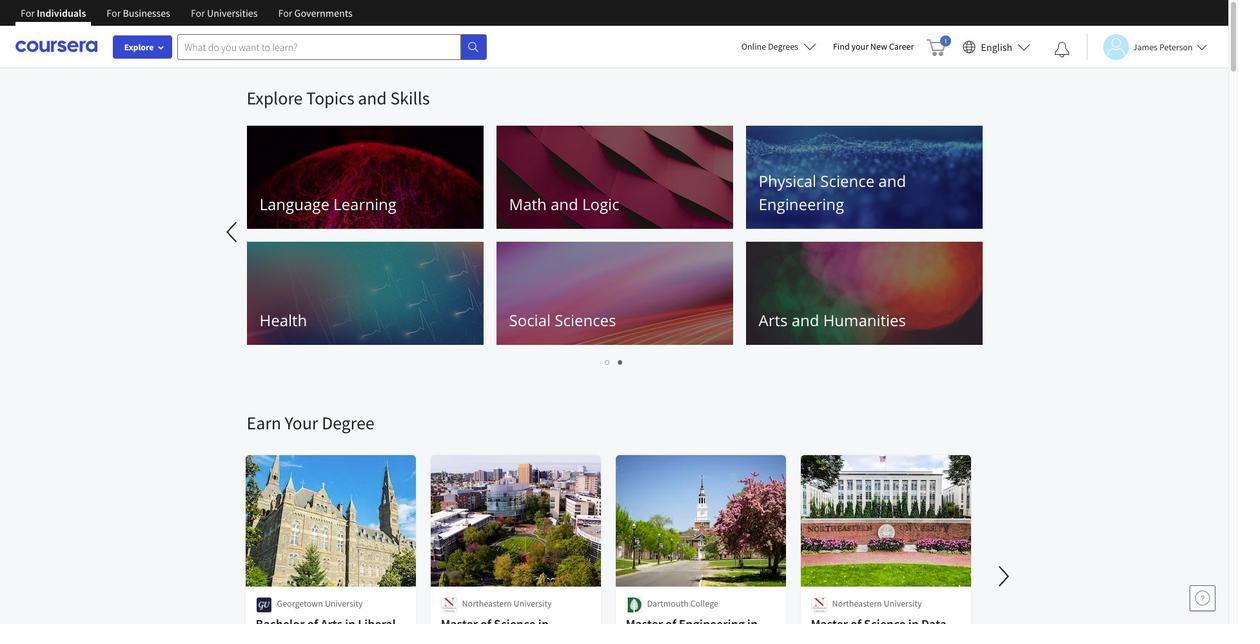 Task type: describe. For each thing, give the bounding box(es) containing it.
english button
[[958, 26, 1036, 68]]

northeastern university for northeastern university image
[[833, 598, 922, 610]]

next slide image
[[989, 561, 1020, 592]]

for for governments
[[278, 6, 293, 19]]

online degrees button
[[731, 32, 827, 61]]

sciences
[[555, 310, 616, 331]]

health
[[260, 310, 307, 331]]

language learning
[[260, 194, 397, 215]]

find
[[834, 41, 850, 52]]

arts and humanities image
[[746, 242, 983, 345]]

your
[[285, 412, 318, 435]]

for for universities
[[191, 6, 205, 19]]

help center image
[[1195, 591, 1211, 606]]

social
[[509, 310, 551, 331]]

individuals
[[37, 6, 86, 19]]

english
[[981, 40, 1013, 53]]

explore topics and skills carousel element
[[0, 68, 989, 373]]

for businesses
[[107, 6, 170, 19]]

and left skills
[[358, 86, 387, 110]]

learning
[[334, 194, 397, 215]]

georgetown university image
[[256, 597, 272, 614]]

explore topics and skills
[[247, 86, 430, 110]]

language learning image
[[247, 126, 484, 229]]

math and logic image
[[496, 126, 733, 229]]

list inside explore topics and skills carousel 'element'
[[247, 355, 982, 370]]

college
[[691, 598, 719, 610]]

physical science and engineering image
[[746, 126, 983, 229]]

math
[[509, 194, 547, 215]]

1
[[605, 356, 611, 368]]

language learning link
[[247, 126, 484, 229]]

university for second northeastern university link from the right
[[514, 598, 552, 610]]

What do you want to learn? text field
[[177, 34, 461, 60]]

dartmouth college image
[[626, 597, 642, 614]]

earn your degree carousel element
[[240, 373, 1239, 625]]

2 button
[[615, 355, 627, 370]]

georgetown university
[[277, 598, 363, 610]]

banner navigation
[[10, 0, 363, 35]]

university for georgetown university link
[[325, 598, 363, 610]]

dartmouth college link
[[615, 454, 787, 625]]

shopping cart: 1 item image
[[927, 35, 952, 56]]

and right arts
[[792, 310, 820, 331]]

language
[[260, 194, 330, 215]]

online
[[742, 41, 767, 52]]

online degrees
[[742, 41, 799, 52]]

for for businesses
[[107, 6, 121, 19]]

james peterson button
[[1087, 34, 1208, 60]]

northeastern university image
[[441, 597, 457, 614]]

james peterson
[[1134, 41, 1193, 53]]

explore for explore
[[124, 41, 154, 53]]

physical science and engineering link
[[746, 126, 983, 229]]

humanities
[[824, 310, 906, 331]]

2 northeastern university link from the left
[[800, 454, 973, 625]]

math and logic link
[[496, 126, 733, 229]]

engineering
[[759, 194, 845, 215]]

northeastern university image
[[811, 597, 827, 614]]

dartmouth
[[647, 598, 689, 610]]

social sciences image
[[496, 242, 733, 345]]



Task type: vqa. For each thing, say whether or not it's contained in the screenshot.


Task type: locate. For each thing, give the bounding box(es) containing it.
arts
[[759, 310, 788, 331]]

3 university from the left
[[884, 598, 922, 610]]

explore down for businesses
[[124, 41, 154, 53]]

1 horizontal spatial northeastern university
[[833, 598, 922, 610]]

coursera image
[[15, 36, 97, 57]]

and
[[358, 86, 387, 110], [879, 170, 907, 192], [551, 194, 579, 215], [792, 310, 820, 331]]

arts and humanities
[[759, 310, 906, 331]]

list containing 1
[[247, 355, 982, 370]]

health image
[[247, 242, 484, 345]]

find your new career link
[[827, 39, 921, 55]]

1 horizontal spatial explore
[[247, 86, 303, 110]]

northeastern
[[462, 598, 512, 610], [833, 598, 882, 610]]

explore inside 'element'
[[247, 86, 303, 110]]

your
[[852, 41, 869, 52]]

northeastern university right northeastern university icon
[[462, 598, 552, 610]]

dartmouth college
[[647, 598, 719, 610]]

governments
[[295, 6, 353, 19]]

new
[[871, 41, 888, 52]]

for
[[21, 6, 35, 19], [107, 6, 121, 19], [191, 6, 205, 19], [278, 6, 293, 19]]

math and logic
[[509, 194, 620, 215]]

northeastern university link
[[429, 454, 602, 625], [800, 454, 973, 625]]

georgetown university link
[[244, 454, 417, 625]]

topics
[[306, 86, 355, 110]]

social sciences link
[[496, 242, 733, 345]]

earn your degree
[[247, 412, 374, 435]]

2 northeastern from the left
[[833, 598, 882, 610]]

social sciences
[[509, 310, 616, 331]]

0 horizontal spatial northeastern
[[462, 598, 512, 610]]

0 horizontal spatial northeastern university
[[462, 598, 552, 610]]

1 university from the left
[[325, 598, 363, 610]]

1 button
[[602, 355, 615, 370]]

and left logic
[[551, 194, 579, 215]]

2 horizontal spatial university
[[884, 598, 922, 610]]

for left individuals
[[21, 6, 35, 19]]

health link
[[247, 242, 484, 345]]

northeastern right northeastern university image
[[833, 598, 882, 610]]

2 university from the left
[[514, 598, 552, 610]]

university
[[325, 598, 363, 610], [514, 598, 552, 610], [884, 598, 922, 610]]

physical
[[759, 170, 817, 192]]

list
[[247, 355, 982, 370]]

james
[[1134, 41, 1158, 53]]

1 horizontal spatial university
[[514, 598, 552, 610]]

degrees
[[768, 41, 799, 52]]

0 horizontal spatial university
[[325, 598, 363, 610]]

1 northeastern from the left
[[462, 598, 512, 610]]

2 northeastern university from the left
[[833, 598, 922, 610]]

1 vertical spatial explore
[[247, 86, 303, 110]]

and inside the "physical science and engineering"
[[879, 170, 907, 192]]

for governments
[[278, 6, 353, 19]]

2 for from the left
[[107, 6, 121, 19]]

explore button
[[113, 35, 172, 59]]

show notifications image
[[1055, 42, 1070, 57]]

1 northeastern university from the left
[[462, 598, 552, 610]]

career
[[890, 41, 914, 52]]

for left the governments
[[278, 6, 293, 19]]

and right science
[[879, 170, 907, 192]]

explore left topics
[[247, 86, 303, 110]]

1 for from the left
[[21, 6, 35, 19]]

earn
[[247, 412, 281, 435]]

1 horizontal spatial northeastern university link
[[800, 454, 973, 625]]

logic
[[583, 194, 620, 215]]

for universities
[[191, 6, 258, 19]]

businesses
[[123, 6, 170, 19]]

find your new career
[[834, 41, 914, 52]]

0 vertical spatial explore
[[124, 41, 154, 53]]

for left businesses
[[107, 6, 121, 19]]

skills
[[390, 86, 430, 110]]

1 horizontal spatial northeastern
[[833, 598, 882, 610]]

georgetown
[[277, 598, 323, 610]]

for left universities
[[191, 6, 205, 19]]

2
[[618, 356, 624, 368]]

previous slide image
[[217, 217, 248, 248]]

1 northeastern university link from the left
[[429, 454, 602, 625]]

for individuals
[[21, 6, 86, 19]]

peterson
[[1160, 41, 1193, 53]]

arts and humanities link
[[746, 242, 983, 345]]

physical science and engineering
[[759, 170, 907, 215]]

northeastern university
[[462, 598, 552, 610], [833, 598, 922, 610]]

None search field
[[177, 34, 487, 60]]

explore for explore topics and skills
[[247, 86, 303, 110]]

northeastern for northeastern university icon
[[462, 598, 512, 610]]

northeastern university for northeastern university icon
[[462, 598, 552, 610]]

explore
[[124, 41, 154, 53], [247, 86, 303, 110]]

northeastern university right northeastern university image
[[833, 598, 922, 610]]

4 for from the left
[[278, 6, 293, 19]]

universities
[[207, 6, 258, 19]]

explore inside dropdown button
[[124, 41, 154, 53]]

0 horizontal spatial explore
[[124, 41, 154, 53]]

science
[[821, 170, 875, 192]]

3 for from the left
[[191, 6, 205, 19]]

for for individuals
[[21, 6, 35, 19]]

northeastern for northeastern university image
[[833, 598, 882, 610]]

northeastern right northeastern university icon
[[462, 598, 512, 610]]

degree
[[322, 412, 374, 435]]

0 horizontal spatial northeastern university link
[[429, 454, 602, 625]]

university for second northeastern university link from left
[[884, 598, 922, 610]]



